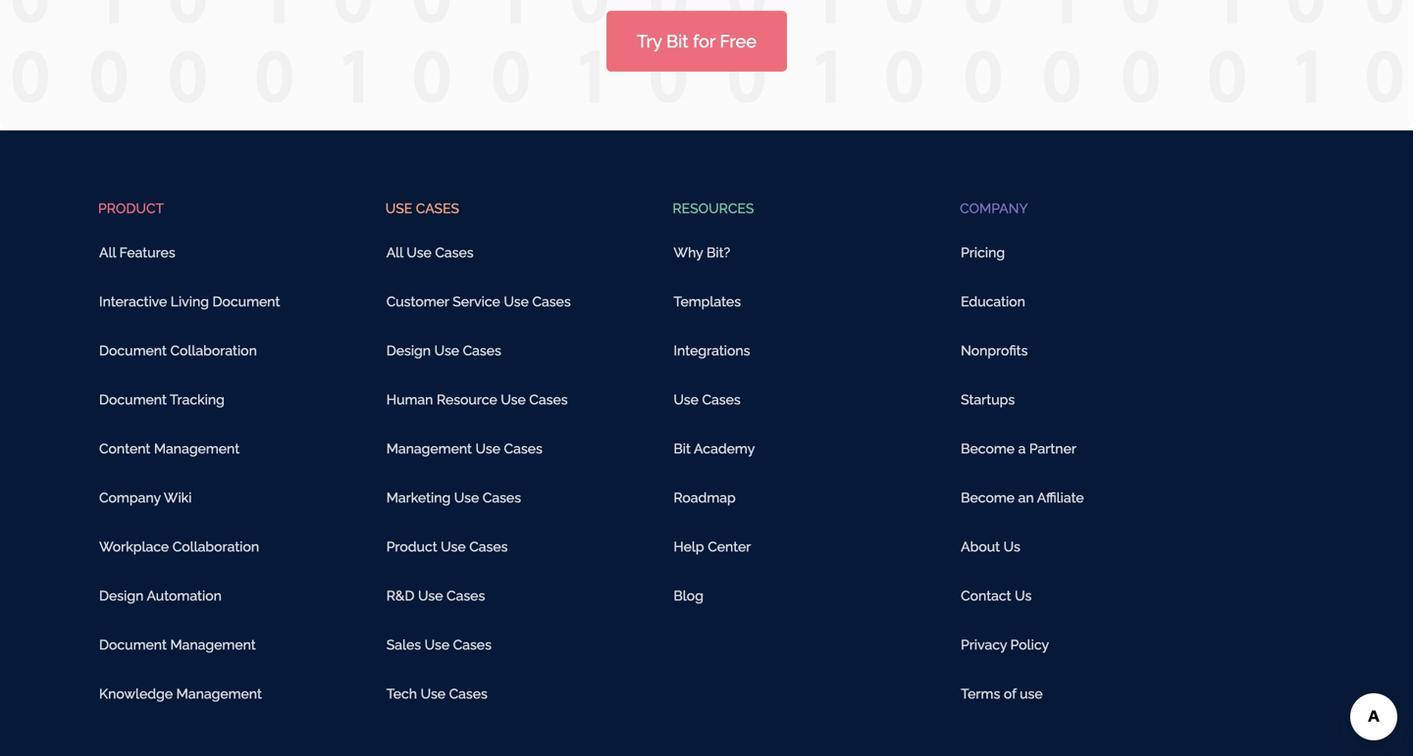Task type: locate. For each thing, give the bounding box(es) containing it.
terms of use
[[961, 687, 1043, 703]]

1 vertical spatial us
[[1015, 588, 1032, 605]]

collaboration
[[170, 343, 257, 359], [172, 539, 259, 556]]

try
[[637, 31, 662, 52]]

2 list from the left
[[385, 189, 657, 729]]

management down the document management link
[[176, 687, 262, 703]]

2 become from the top
[[961, 490, 1015, 506]]

cases
[[435, 245, 474, 261], [532, 294, 571, 310], [463, 343, 501, 359], [529, 392, 568, 408], [702, 392, 741, 408], [504, 441, 543, 457], [483, 490, 521, 506], [469, 539, 508, 556], [447, 588, 485, 605], [453, 638, 492, 654], [449, 687, 488, 703]]

customer
[[386, 294, 449, 310]]

use right service on the left of page
[[504, 294, 529, 310]]

resource
[[437, 392, 497, 408]]

use right the tech
[[421, 687, 446, 703]]

cases down the management use cases link
[[483, 490, 521, 506]]

use inside the management use cases link
[[476, 441, 501, 457]]

0 horizontal spatial all
[[99, 245, 116, 261]]

marketing use cases link
[[385, 484, 532, 513]]

why bit?
[[674, 245, 730, 261]]

document up the content
[[99, 392, 167, 408]]

use down integrations
[[674, 392, 699, 408]]

content
[[99, 441, 151, 457]]

use inside r&d use cases link
[[418, 588, 443, 605]]

1 vertical spatial become
[[961, 490, 1015, 506]]

content management
[[99, 441, 240, 457]]

wiki
[[164, 490, 192, 506]]

document management
[[99, 638, 256, 654]]

0 vertical spatial us
[[1004, 539, 1021, 556]]

use
[[407, 245, 432, 261], [504, 294, 529, 310], [434, 343, 459, 359], [501, 392, 526, 408], [674, 392, 699, 408], [476, 441, 501, 457], [454, 490, 479, 506], [441, 539, 466, 556], [418, 588, 443, 605], [425, 638, 450, 654], [421, 687, 446, 703]]

cases for marketing use cases
[[483, 490, 521, 506]]

management down tracking
[[154, 441, 240, 457]]

collaboration up tracking
[[170, 343, 257, 359]]

us right about
[[1004, 539, 1021, 556]]

us
[[1004, 539, 1021, 556], [1015, 588, 1032, 605]]

knowledge management link
[[98, 680, 273, 710]]

tech use cases link
[[385, 680, 498, 710]]

management use cases
[[386, 441, 543, 457]]

become for become a partner
[[961, 441, 1015, 457]]

education link
[[960, 288, 1036, 317]]

r&d
[[386, 588, 415, 605]]

company wiki
[[99, 490, 192, 506]]

all features link
[[98, 239, 186, 268]]

product use cases link
[[385, 533, 519, 562]]

1 horizontal spatial design
[[386, 343, 431, 359]]

management
[[154, 441, 240, 457], [386, 441, 472, 457], [170, 638, 256, 654], [176, 687, 262, 703]]

use inside product use cases "link"
[[441, 539, 466, 556]]

become
[[961, 441, 1015, 457], [961, 490, 1015, 506]]

education
[[961, 294, 1026, 310]]

2 all from the left
[[386, 245, 403, 261]]

1 become from the top
[[961, 441, 1015, 457]]

about
[[961, 539, 1000, 556]]

resources
[[673, 201, 754, 217]]

us for contact us
[[1015, 588, 1032, 605]]

design use cases link
[[385, 337, 512, 366]]

1 horizontal spatial all
[[386, 245, 403, 261]]

all left "features"
[[99, 245, 116, 261]]

features
[[119, 245, 175, 261]]

use for management use cases
[[476, 441, 501, 457]]

document management link
[[98, 631, 267, 661]]

for
[[693, 31, 716, 52]]

r&d use cases link
[[385, 582, 496, 611]]

company
[[960, 201, 1028, 217]]

management up knowledge management link
[[170, 638, 256, 654]]

living
[[171, 294, 209, 310]]

cases down customer service use cases link
[[463, 343, 501, 359]]

become a partner link
[[960, 435, 1087, 464]]

cases for sales use cases
[[453, 638, 492, 654]]

use inside tech use cases link
[[421, 687, 446, 703]]

a
[[1018, 441, 1026, 457]]

all down the use cases
[[386, 245, 403, 261]]

1 all from the left
[[99, 245, 116, 261]]

use inside design use cases link
[[434, 343, 459, 359]]

use inside use cases link
[[674, 392, 699, 408]]

use right "resource" on the left
[[501, 392, 526, 408]]

nonprofits link
[[960, 337, 1039, 366]]

list
[[98, 189, 370, 710], [385, 189, 657, 729], [673, 189, 944, 631], [960, 189, 1232, 710]]

use cases
[[385, 201, 459, 217]]

use inside sales use cases link
[[425, 638, 450, 654]]

templates link
[[673, 288, 752, 317]]

bit left for
[[666, 31, 689, 52]]

use inside all use cases link
[[407, 245, 432, 261]]

cases down product use cases "link"
[[447, 588, 485, 605]]

pricing link
[[960, 239, 1016, 268]]

document collaboration link
[[98, 337, 268, 366]]

use for r&d use cases
[[418, 588, 443, 605]]

workplace collaboration
[[99, 539, 259, 556]]

of
[[1004, 687, 1016, 703]]

about us link
[[960, 533, 1031, 562]]

use right sales
[[425, 638, 450, 654]]

collaboration up "automation"
[[172, 539, 259, 556]]

design down workplace
[[99, 588, 144, 605]]

cases up tech use cases link
[[453, 638, 492, 654]]

bit academy link
[[673, 435, 766, 464]]

try bit for free
[[637, 31, 757, 52]]

use right 'product'
[[441, 539, 466, 556]]

us right contact
[[1015, 588, 1032, 605]]

try bit for free link
[[607, 11, 787, 72]]

use right r&d
[[418, 588, 443, 605]]

use inside marketing use cases link
[[454, 490, 479, 506]]

list containing use cases
[[385, 189, 657, 729]]

cases right "resource" on the left
[[529, 392, 568, 408]]

cases down sales use cases link
[[449, 687, 488, 703]]

become left a
[[961, 441, 1015, 457]]

use right the marketing
[[454, 490, 479, 506]]

help center link
[[673, 533, 762, 562]]

integrations link
[[673, 337, 761, 366]]

tech
[[386, 687, 417, 703]]

use down human resource use cases link
[[476, 441, 501, 457]]

nonprofits
[[961, 343, 1028, 359]]

become left an
[[961, 490, 1015, 506]]

0 vertical spatial collaboration
[[170, 343, 257, 359]]

templates
[[674, 294, 741, 310]]

document right living
[[212, 294, 280, 310]]

use up "resource" on the left
[[434, 343, 459, 359]]

cases down marketing use cases link on the bottom
[[469, 539, 508, 556]]

0 horizontal spatial design
[[99, 588, 144, 605]]

partner
[[1030, 441, 1077, 457]]

bit left academy at the bottom of the page
[[674, 441, 691, 457]]

use inside customer service use cases link
[[504, 294, 529, 310]]

1 list from the left
[[98, 189, 370, 710]]

r&d use cases
[[386, 588, 485, 605]]

0 vertical spatial design
[[386, 343, 431, 359]]

cases up service on the left of page
[[435, 245, 474, 261]]

startups
[[961, 392, 1015, 408]]

help
[[674, 539, 704, 556]]

cases for all use cases
[[435, 245, 474, 261]]

document up 'knowledge'
[[99, 638, 167, 654]]

all
[[99, 245, 116, 261], [386, 245, 403, 261]]

document for document collaboration
[[99, 343, 167, 359]]

collaboration for document collaboration
[[170, 343, 257, 359]]

4 list from the left
[[960, 189, 1232, 710]]

cases for r&d use cases
[[447, 588, 485, 605]]

use down the use cases
[[407, 245, 432, 261]]

0 vertical spatial become
[[961, 441, 1015, 457]]

all use cases link
[[385, 239, 484, 268]]

collaboration for workplace collaboration
[[172, 539, 259, 556]]

1 vertical spatial design
[[99, 588, 144, 605]]

cases down human resource use cases link
[[504, 441, 543, 457]]

design up "human"
[[386, 343, 431, 359]]

1 vertical spatial collaboration
[[172, 539, 259, 556]]

an
[[1018, 490, 1034, 506]]

cases inside "link"
[[469, 539, 508, 556]]

3 list from the left
[[673, 189, 944, 631]]

cases right service on the left of page
[[532, 294, 571, 310]]

document down interactive
[[99, 343, 167, 359]]

pricing
[[961, 245, 1005, 261]]



Task type: describe. For each thing, give the bounding box(es) containing it.
management use cases link
[[385, 435, 553, 464]]

company
[[99, 490, 161, 506]]

document tracking
[[99, 392, 225, 408]]

human resource use cases
[[386, 392, 568, 408]]

privacy
[[961, 638, 1007, 654]]

design for design automation
[[99, 588, 144, 605]]

tech use cases
[[386, 687, 488, 703]]

knowledge management
[[99, 687, 262, 703]]

terms of use link
[[960, 680, 1054, 710]]

terms
[[961, 687, 1000, 703]]

service
[[453, 294, 500, 310]]

us for about us
[[1004, 539, 1021, 556]]

sales use cases
[[386, 638, 492, 654]]

cases down integrations link
[[702, 392, 741, 408]]

use for design use cases
[[434, 343, 459, 359]]

human
[[386, 392, 433, 408]]

content management link
[[98, 435, 250, 464]]

why
[[674, 245, 703, 261]]

marketing
[[386, 490, 451, 506]]

privacy policy
[[961, 638, 1049, 654]]

marketing use cases
[[386, 490, 521, 506]]

design for design use cases
[[386, 343, 431, 359]]

blog link
[[673, 582, 714, 611]]

all use cases
[[386, 245, 474, 261]]

become a partner
[[961, 441, 1077, 457]]

management for document management
[[170, 638, 256, 654]]

cases for tech use cases
[[449, 687, 488, 703]]

use for marketing use cases
[[454, 490, 479, 506]]

management for content management
[[154, 441, 240, 457]]

company wiki link
[[98, 484, 203, 513]]

contact us
[[961, 588, 1032, 605]]

all for all use cases
[[386, 245, 403, 261]]

cases for product use cases
[[469, 539, 508, 556]]

free
[[720, 31, 757, 52]]

sales
[[386, 638, 421, 654]]

document for document management
[[99, 638, 167, 654]]

sales use cases link
[[385, 631, 502, 661]]

design use cases
[[386, 343, 501, 359]]

document tracking link
[[98, 386, 235, 415]]

workplace collaboration link
[[98, 533, 270, 562]]

management for knowledge management
[[176, 687, 262, 703]]

design automation link
[[98, 582, 232, 611]]

academy
[[694, 441, 755, 457]]

integrations
[[674, 343, 750, 359]]

document collaboration
[[99, 343, 257, 359]]

use cases link
[[673, 386, 752, 415]]

all for all features
[[99, 245, 116, 261]]

interactive
[[99, 294, 167, 310]]

list containing product
[[98, 189, 370, 710]]

bit?
[[707, 245, 730, 261]]

use for all use cases
[[407, 245, 432, 261]]

product use cases
[[386, 539, 508, 556]]

customer service use cases
[[386, 294, 571, 310]]

cases for management use cases
[[504, 441, 543, 457]]

0 vertical spatial bit
[[666, 31, 689, 52]]

use for product use cases
[[441, 539, 466, 556]]

use
[[1020, 687, 1043, 703]]

use for sales use cases
[[425, 638, 450, 654]]

cases for design use cases
[[463, 343, 501, 359]]

list containing company
[[960, 189, 1232, 710]]

policy
[[1011, 638, 1049, 654]]

about us
[[961, 539, 1021, 556]]

knowledge
[[99, 687, 173, 703]]

roadmap
[[674, 490, 736, 506]]

design automation
[[99, 588, 222, 605]]

why bit? link
[[673, 239, 741, 268]]

management up the marketing
[[386, 441, 472, 457]]

1 vertical spatial bit
[[674, 441, 691, 457]]

use inside human resource use cases link
[[501, 392, 526, 408]]

workplace
[[99, 539, 169, 556]]

use cases
[[674, 392, 741, 408]]

tracking
[[170, 392, 225, 408]]

interactive living document link
[[98, 288, 291, 317]]

product
[[386, 539, 437, 556]]

help center
[[674, 539, 751, 556]]

affiliate
[[1037, 490, 1084, 506]]

startups link
[[960, 386, 1026, 415]]

become for become an affiliate
[[961, 490, 1015, 506]]

blog
[[674, 588, 704, 605]]

roadmap link
[[673, 484, 747, 513]]

customer service use cases link
[[385, 288, 582, 317]]

become an affiliate link
[[960, 484, 1095, 513]]

center
[[708, 539, 751, 556]]

contact us link
[[960, 582, 1043, 611]]

use for tech use cases
[[421, 687, 446, 703]]

document for document tracking
[[99, 392, 167, 408]]

become an affiliate
[[961, 490, 1084, 506]]

product
[[98, 201, 164, 217]]

bit academy
[[674, 441, 755, 457]]

automation
[[147, 588, 222, 605]]

list containing resources
[[673, 189, 944, 631]]



Task type: vqa. For each thing, say whether or not it's contained in the screenshot.
Policy
yes



